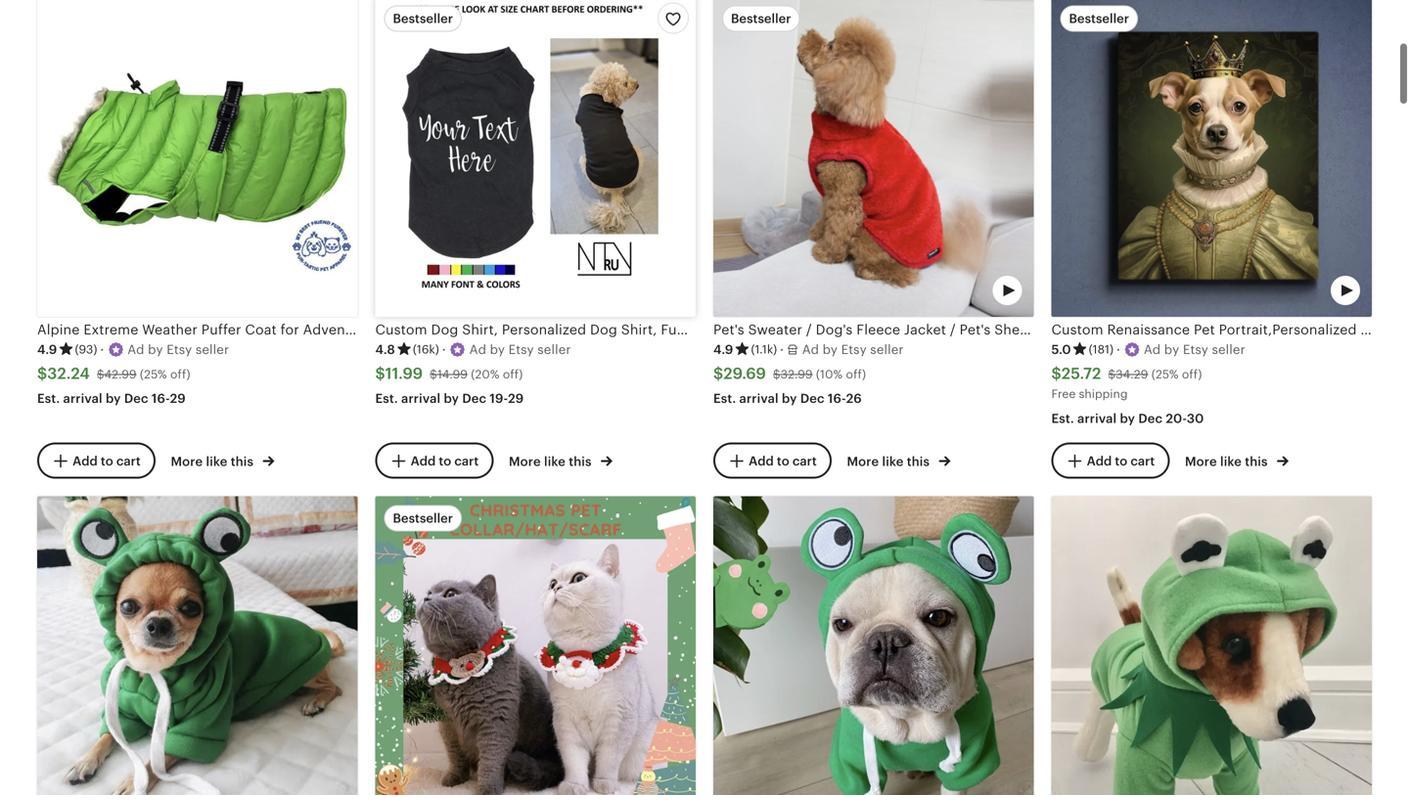 Task type: locate. For each thing, give the bounding box(es) containing it.
cart down est. arrival by dec 19-29
[[454, 454, 479, 469]]

2 cart from the left
[[454, 454, 479, 469]]

(25% right 42.99
[[140, 368, 167, 381]]

20-
[[1166, 412, 1187, 426]]

2 more like this link from the left
[[509, 451, 613, 471]]

1 · from the left
[[100, 343, 104, 357]]

$ 29.69 $ 32.99 (10% off)
[[713, 365, 866, 383]]

add down the est. arrival by dec 16-29
[[73, 454, 98, 469]]

dec left 19-
[[462, 391, 487, 406]]

(16k)
[[413, 343, 439, 356]]

4 add from the left
[[1087, 454, 1112, 469]]

2 4.9 from the left
[[713, 343, 733, 357]]

1 cart from the left
[[116, 454, 141, 469]]

this for 32.24
[[231, 455, 254, 469]]

$ 25.72 $ 34.29 (25% off) free shipping
[[1052, 365, 1202, 401]]

custom renaissance pet portrait,personalized pet portrait,queen pet portrait, king pet portrait, royal pet portrait,renaissance costume image
[[1052, 0, 1372, 317]]

2 more from the left
[[509, 455, 541, 469]]

add down est. arrival by dec 19-29
[[411, 454, 436, 469]]

· for 11.99
[[442, 343, 446, 357]]

32.99
[[781, 368, 813, 381]]

more like this for 32.24
[[171, 455, 257, 469]]

this
[[231, 455, 254, 469], [569, 455, 592, 469], [907, 455, 930, 469], [1245, 455, 1268, 469]]

(1.1k)
[[751, 343, 777, 356]]

$
[[37, 365, 47, 383], [375, 365, 385, 383], [713, 365, 724, 383], [1052, 365, 1062, 383], [97, 368, 104, 381], [430, 368, 437, 381], [773, 368, 781, 381], [1108, 368, 1116, 381]]

arrival down 11.99 in the left of the page
[[401, 391, 441, 406]]

34.29
[[1116, 368, 1148, 381]]

more like this link
[[171, 451, 274, 471], [509, 451, 613, 471], [847, 451, 951, 471], [1185, 451, 1289, 471]]

more like this link for 11.99
[[509, 451, 613, 471]]

dec down 42.99
[[124, 391, 148, 406]]

free
[[1052, 387, 1076, 401]]

est. arrival by dec 20-30
[[1052, 412, 1204, 426]]

product video element for 25.72
[[1052, 0, 1372, 317]]

16-
[[152, 391, 170, 406], [828, 391, 846, 406]]

to down est. arrival by dec 19-29
[[439, 454, 451, 469]]

3 · from the left
[[780, 343, 784, 357]]

4.9
[[37, 343, 57, 357], [713, 343, 733, 357]]

29 down $ 11.99 $ 14.99 (20% off)
[[508, 391, 524, 406]]

3 like from the left
[[882, 455, 904, 469]]

1 add to cart button from the left
[[37, 443, 155, 479]]

add down est. arrival by dec 20-30
[[1087, 454, 1112, 469]]

0 horizontal spatial 16-
[[152, 391, 170, 406]]

26
[[846, 391, 862, 406]]

to down est. arrival by dec 16-26
[[777, 454, 790, 469]]

3 to from the left
[[777, 454, 790, 469]]

add for 32.24
[[73, 454, 98, 469]]

4.9 down alpine
[[37, 343, 57, 357]]

4 cart from the left
[[1131, 454, 1155, 469]]

0 horizontal spatial 4.9
[[37, 343, 57, 357]]

1 add to cart from the left
[[73, 454, 141, 469]]

product video element
[[713, 0, 1034, 317], [1052, 0, 1372, 317]]

arrival down 29.69
[[739, 391, 779, 406]]

dec down 32.99
[[800, 391, 825, 406]]

· for 32.24
[[100, 343, 104, 357]]

1 horizontal spatial (25%
[[1152, 368, 1179, 381]]

1 4.9 from the left
[[37, 343, 57, 357]]

add to cart down est. arrival by dec 19-29
[[411, 454, 479, 469]]

off) inside $ 32.24 $ 42.99 (25% off)
[[170, 368, 191, 381]]

$ inside $ 29.69 $ 32.99 (10% off)
[[773, 368, 781, 381]]

(93)
[[75, 343, 97, 356]]

add to cart button down the est. arrival by dec 16-29
[[37, 443, 155, 479]]

$ inside $ 11.99 $ 14.99 (20% off)
[[430, 368, 437, 381]]

by down 14.99 in the top of the page
[[444, 391, 459, 406]]

off) up 30 on the bottom right
[[1182, 368, 1202, 381]]

2 · from the left
[[442, 343, 446, 357]]

$ inside $ 32.24 $ 42.99 (25% off)
[[97, 368, 104, 381]]

·
[[100, 343, 104, 357], [442, 343, 446, 357], [780, 343, 784, 357], [1117, 343, 1120, 357]]

est. arrival by dec 16-29
[[37, 391, 186, 406]]

1 (25% from the left
[[140, 368, 167, 381]]

(25% inside $ 25.72 $ 34.29 (25% off) free shipping
[[1152, 368, 1179, 381]]

add down est. arrival by dec 16-26
[[749, 454, 774, 469]]

2 off) from the left
[[503, 368, 523, 381]]

dog frog costume- green frog costume- frog apparel for dogs- halloween costume- pet halloween costume by fiercepetfashion image
[[1052, 497, 1372, 796]]

2 product video element from the left
[[1052, 0, 1372, 317]]

bestseller
[[393, 11, 453, 26], [731, 11, 791, 26], [1069, 11, 1129, 26], [393, 511, 453, 526]]

off) inside $ 11.99 $ 14.99 (20% off)
[[503, 368, 523, 381]]

3 more like this link from the left
[[847, 451, 951, 471]]

by down $ 29.69 $ 32.99 (10% off)
[[782, 391, 797, 406]]

5.0
[[1052, 343, 1071, 357]]

cart down est. arrival by dec 20-30
[[1131, 454, 1155, 469]]

dogs
[[392, 322, 426, 338]]

2 add from the left
[[411, 454, 436, 469]]

29
[[170, 391, 186, 406], [508, 391, 524, 406]]

3 off) from the left
[[846, 368, 866, 381]]

est. down 11.99 in the left of the page
[[375, 391, 398, 406]]

· right (16k) at the left of the page
[[442, 343, 446, 357]]

this for 11.99
[[569, 455, 592, 469]]

add to cart down est. arrival by dec 16-26
[[749, 454, 817, 469]]

29 down $ 32.24 $ 42.99 (25% off)
[[170, 391, 186, 406]]

2 29 from the left
[[508, 391, 524, 406]]

29 for 32.24
[[170, 391, 186, 406]]

1 horizontal spatial 16-
[[828, 391, 846, 406]]

3 more from the left
[[847, 455, 879, 469]]

the knit santa scarf in red,handmade scarves for cats,funny handmade knitted warm dog kitten cat pet christmas gifts costumes,pet gift image
[[375, 497, 696, 796]]

1 horizontal spatial 29
[[508, 391, 524, 406]]

(25%
[[140, 368, 167, 381], [1152, 368, 1179, 381]]

off) down weather
[[170, 368, 191, 381]]

off) up 26
[[846, 368, 866, 381]]

4.9 up 29.69
[[713, 343, 733, 357]]

this for 29.69
[[907, 455, 930, 469]]

off) inside $ 29.69 $ 32.99 (10% off)
[[846, 368, 866, 381]]

1 add from the left
[[73, 454, 98, 469]]

off)
[[170, 368, 191, 381], [503, 368, 523, 381], [846, 368, 866, 381], [1182, 368, 1202, 381]]

· for 29.69
[[780, 343, 784, 357]]

est. for 32.24
[[37, 391, 60, 406]]

cart down the est. arrival by dec 16-29
[[116, 454, 141, 469]]

by for 29.69
[[782, 391, 797, 406]]

coat
[[245, 322, 277, 338]]

est. arrival by dec 16-26
[[713, 391, 862, 406]]

off) right (20%
[[503, 368, 523, 381]]

1 more like this from the left
[[171, 455, 257, 469]]

dec
[[124, 391, 148, 406], [462, 391, 487, 406], [800, 391, 825, 406], [1139, 412, 1163, 426]]

(25% right 34.29
[[1152, 368, 1179, 381]]

16- down $ 32.24 $ 42.99 (25% off)
[[152, 391, 170, 406]]

like for 32.24
[[206, 455, 228, 469]]

1 more like this link from the left
[[171, 451, 274, 471]]

more for 29.69
[[847, 455, 879, 469]]

16- for 32.24
[[152, 391, 170, 406]]

more like this
[[171, 455, 257, 469], [509, 455, 595, 469], [847, 455, 933, 469], [1185, 455, 1271, 469]]

to
[[101, 454, 113, 469], [439, 454, 451, 469], [777, 454, 790, 469], [1115, 454, 1128, 469]]

16- down (10% at the top of the page
[[828, 391, 846, 406]]

3 add to cart button from the left
[[713, 443, 832, 479]]

4 off) from the left
[[1182, 368, 1202, 381]]

add to cart button down est. arrival by dec 19-29
[[375, 443, 494, 479]]

more like this for 11.99
[[509, 455, 595, 469]]

add to cart button
[[37, 443, 155, 479], [375, 443, 494, 479], [713, 443, 832, 479], [1052, 443, 1170, 479]]

2 (25% from the left
[[1152, 368, 1179, 381]]

1 horizontal spatial 4.9
[[713, 343, 733, 357]]

1 29 from the left
[[170, 391, 186, 406]]

1 off) from the left
[[170, 368, 191, 381]]

4 more from the left
[[1185, 455, 1217, 469]]

· right (93) at the top of page
[[100, 343, 104, 357]]

0 horizontal spatial 29
[[170, 391, 186, 406]]

est. down 32.24
[[37, 391, 60, 406]]

custom dog shirt, personalized dog shirt, funny dog shirt, custom shirt for dog, funny pet shirt, custom cat shirt image
[[375, 0, 696, 317]]

2 to from the left
[[439, 454, 451, 469]]

bestseller link
[[375, 497, 696, 796]]

· right (181)
[[1117, 343, 1120, 357]]

4 this from the left
[[1245, 455, 1268, 469]]

by down $ 32.24 $ 42.99 (25% off)
[[106, 391, 121, 406]]

est. arrival by dec 19-29
[[375, 391, 524, 406]]

arrival down 32.24
[[63, 391, 102, 406]]

16- for 29.69
[[828, 391, 846, 406]]

2 more like this from the left
[[509, 455, 595, 469]]

cart down est. arrival by dec 16-26
[[793, 454, 817, 469]]

cart
[[116, 454, 141, 469], [454, 454, 479, 469], [793, 454, 817, 469], [1131, 454, 1155, 469]]

0 horizontal spatial (25%
[[140, 368, 167, 381]]

2 16- from the left
[[828, 391, 846, 406]]

· right (1.1k)
[[780, 343, 784, 357]]

2 this from the left
[[569, 455, 592, 469]]

$ 11.99 $ 14.99 (20% off)
[[375, 365, 523, 383]]

add to cart down the est. arrival by dec 16-29
[[73, 454, 141, 469]]

1 more from the left
[[171, 455, 203, 469]]

est. down 29.69
[[713, 391, 736, 406]]

alpine
[[37, 322, 80, 338]]

1 16- from the left
[[152, 391, 170, 406]]

0 horizontal spatial product video element
[[713, 0, 1034, 317]]

2 like from the left
[[544, 455, 566, 469]]

like
[[206, 455, 228, 469], [544, 455, 566, 469], [882, 455, 904, 469], [1220, 455, 1242, 469]]

add to cart down est. arrival by dec 20-30
[[1087, 454, 1155, 469]]

1 this from the left
[[231, 455, 254, 469]]

add to cart
[[73, 454, 141, 469], [411, 454, 479, 469], [749, 454, 817, 469], [1087, 454, 1155, 469]]

4.9 for 32.24
[[37, 343, 57, 357]]

2 add to cart button from the left
[[375, 443, 494, 479]]

add to cart button down est. arrival by dec 20-30
[[1052, 443, 1170, 479]]

(25% inside $ 32.24 $ 42.99 (25% off)
[[140, 368, 167, 381]]

off) inside $ 25.72 $ 34.29 (25% off) free shipping
[[1182, 368, 1202, 381]]

3 add to cart from the left
[[749, 454, 817, 469]]

29.69
[[724, 365, 766, 383]]

puffer
[[201, 322, 241, 338]]

(25% for 32.24
[[140, 368, 167, 381]]

3 add from the left
[[749, 454, 774, 469]]

add to cart button down est. arrival by dec 16-26
[[713, 443, 832, 479]]

arrival
[[63, 391, 102, 406], [401, 391, 441, 406], [739, 391, 779, 406], [1078, 412, 1117, 426]]

1 to from the left
[[101, 454, 113, 469]]

like for 11.99
[[544, 455, 566, 469]]

est. for 29.69
[[713, 391, 736, 406]]

to down est. arrival by dec 20-30
[[1115, 454, 1128, 469]]

more
[[171, 455, 203, 469], [509, 455, 541, 469], [847, 455, 879, 469], [1185, 455, 1217, 469]]

add to cart for 11.99
[[411, 454, 479, 469]]

2 add to cart from the left
[[411, 454, 479, 469]]

1 horizontal spatial product video element
[[1052, 0, 1372, 317]]

pet's sweater / dog's fleece jacket / pet's sherpa vest / dog's faux fur zip up vest / dog sweater / small dogs / cat image
[[713, 0, 1034, 317]]

25.72
[[1062, 365, 1101, 383]]

3 cart from the left
[[793, 454, 817, 469]]

1 like from the left
[[206, 455, 228, 469]]

add
[[73, 454, 98, 469], [411, 454, 436, 469], [749, 454, 774, 469], [1087, 454, 1112, 469]]

by
[[106, 391, 121, 406], [444, 391, 459, 406], [782, 391, 797, 406], [1120, 412, 1135, 426]]

3 more like this from the left
[[847, 455, 933, 469]]

1 product video element from the left
[[713, 0, 1034, 317]]

to for 29.69
[[777, 454, 790, 469]]

to down the est. arrival by dec 16-29
[[101, 454, 113, 469]]

est.
[[37, 391, 60, 406], [375, 391, 398, 406], [713, 391, 736, 406], [1052, 412, 1074, 426]]

29 for 11.99
[[508, 391, 524, 406]]

3 this from the left
[[907, 455, 930, 469]]

(25% for 25.72
[[1152, 368, 1179, 381]]



Task type: vqa. For each thing, say whether or not it's contained in the screenshot.
Categories banner
no



Task type: describe. For each thing, give the bounding box(es) containing it.
more for 11.99
[[509, 455, 541, 469]]

add to cart for 29.69
[[749, 454, 817, 469]]

pawspie frog green hoodie for small/medium dogs | cute dog and cat clothes | st.patrick's day image
[[713, 497, 1034, 796]]

off) for 32.24
[[170, 368, 191, 381]]

to for 11.99
[[439, 454, 451, 469]]

add to cart button for 29.69
[[713, 443, 832, 479]]

(20%
[[471, 368, 500, 381]]

add to cart button for 11.99
[[375, 443, 494, 479]]

est. for 11.99
[[375, 391, 398, 406]]

19-
[[490, 391, 508, 406]]

add to cart button for 32.24
[[37, 443, 155, 479]]

arrival for 29.69
[[739, 391, 779, 406]]

adventurous
[[303, 322, 388, 338]]

to for 32.24
[[101, 454, 113, 469]]

weather
[[142, 322, 198, 338]]

4 · from the left
[[1117, 343, 1120, 357]]

extreme
[[83, 322, 138, 338]]

4 more like this from the left
[[1185, 455, 1271, 469]]

more like this for 29.69
[[847, 455, 933, 469]]

arrival for 11.99
[[401, 391, 441, 406]]

32.24
[[47, 365, 90, 383]]

4 like from the left
[[1220, 455, 1242, 469]]

cart for 11.99
[[454, 454, 479, 469]]

shipping
[[1079, 387, 1128, 401]]

dec for 11.99
[[462, 391, 487, 406]]

like for 29.69
[[882, 455, 904, 469]]

$ 32.24 $ 42.99 (25% off)
[[37, 365, 191, 383]]

add to cart for 32.24
[[73, 454, 141, 469]]

by for 32.24
[[106, 391, 121, 406]]

for
[[281, 322, 299, 338]]

by down shipping
[[1120, 412, 1135, 426]]

est. down free
[[1052, 412, 1074, 426]]

frog green hoodie for small/medium dogs and cats, cute dog and cat clothes, best gift for dog cat lovers, cat gifts,anniversary gift image
[[37, 497, 358, 796]]

cart for 29.69
[[793, 454, 817, 469]]

add for 11.99
[[411, 454, 436, 469]]

product video element for 29.69
[[713, 0, 1034, 317]]

off) for 11.99
[[503, 368, 523, 381]]

by for 11.99
[[444, 391, 459, 406]]

4.9 for 29.69
[[713, 343, 733, 357]]

arrival for 32.24
[[63, 391, 102, 406]]

more like this link for 29.69
[[847, 451, 951, 471]]

14.99
[[437, 368, 468, 381]]

42.99
[[104, 368, 137, 381]]

4 to from the left
[[1115, 454, 1128, 469]]

alpine extreme weather puffer coat for adventurous dogs image
[[37, 0, 358, 317]]

dec for 32.24
[[124, 391, 148, 406]]

4 more like this link from the left
[[1185, 451, 1289, 471]]

more like this link for 32.24
[[171, 451, 274, 471]]

dec left "20-"
[[1139, 412, 1163, 426]]

(10%
[[816, 368, 843, 381]]

dec for 29.69
[[800, 391, 825, 406]]

30
[[1187, 412, 1204, 426]]

alpine extreme weather puffer coat for adventurous dogs
[[37, 322, 426, 338]]

off) for 29.69
[[846, 368, 866, 381]]

4 add to cart from the left
[[1087, 454, 1155, 469]]

cart for 32.24
[[116, 454, 141, 469]]

4 add to cart button from the left
[[1052, 443, 1170, 479]]

11.99
[[385, 365, 423, 383]]

more for 32.24
[[171, 455, 203, 469]]

(181)
[[1089, 343, 1114, 356]]

arrival down shipping
[[1078, 412, 1117, 426]]

4.8
[[375, 343, 395, 357]]

add for 29.69
[[749, 454, 774, 469]]



